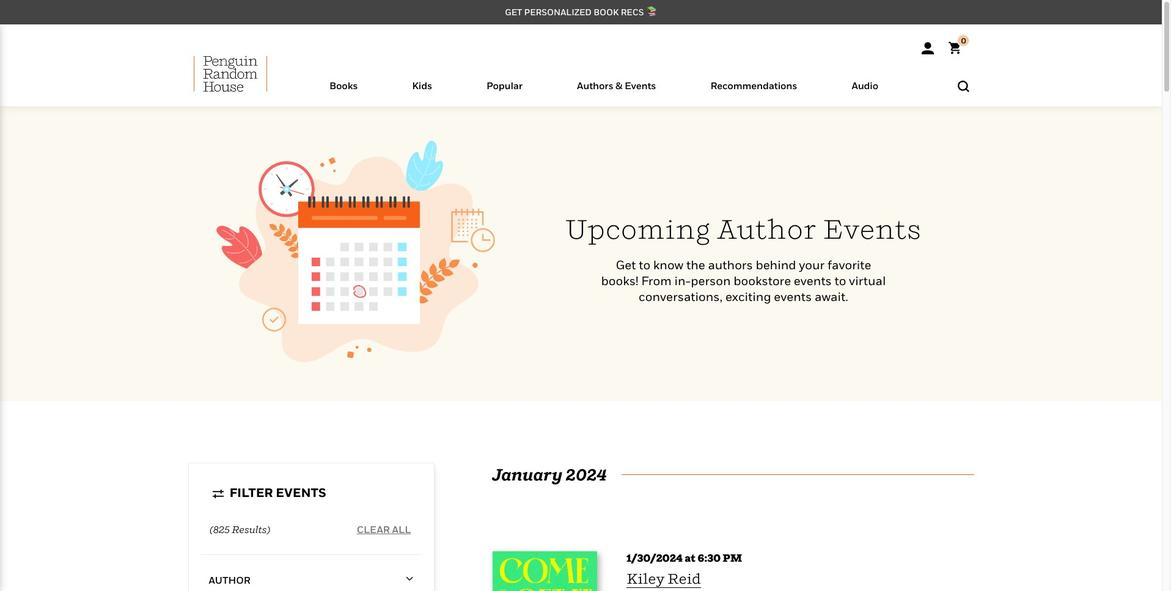 Task type: locate. For each thing, give the bounding box(es) containing it.
popular
[[487, 79, 523, 92]]

events
[[794, 274, 832, 288], [774, 290, 812, 304]]

2 vertical spatial events
[[276, 486, 326, 501]]

0 horizontal spatial author
[[209, 575, 251, 587]]

events inside dropdown button
[[625, 79, 656, 92]]

1 vertical spatial author
[[209, 575, 251, 587]]

books!
[[601, 274, 638, 288]]

author up behind
[[717, 213, 817, 245]]

favorite
[[828, 258, 871, 273]]

authors
[[708, 258, 753, 273]]

events
[[625, 79, 656, 92], [823, 213, 922, 245], [276, 486, 326, 501]]

penguin random house image
[[193, 56, 267, 92]]

clear
[[357, 524, 390, 536]]

audio link
[[852, 79, 878, 106]]

come and get it image
[[492, 552, 597, 592]]

kids button
[[385, 77, 459, 106]]

popular button
[[459, 77, 550, 106]]

books button
[[302, 77, 385, 106]]

1 vertical spatial events
[[823, 213, 922, 245]]

author down (825 at the left of page
[[209, 575, 251, 587]]

to up await.
[[835, 274, 846, 288]]

1 horizontal spatial to
[[835, 274, 846, 288]]

authors
[[577, 79, 613, 92]]

get personalized book recs 📚
[[505, 7, 657, 17]]

📚
[[646, 7, 657, 17]]

events for authors & events
[[625, 79, 656, 92]]

exciting
[[725, 290, 771, 304]]

events right '&'
[[625, 79, 656, 92]]

1 vertical spatial to
[[835, 274, 846, 288]]

author
[[717, 213, 817, 245], [209, 575, 251, 587]]

get
[[505, 7, 522, 17]]

2 horizontal spatial events
[[823, 213, 922, 245]]

behind
[[756, 258, 796, 273]]

events down bookstore
[[774, 290, 812, 304]]

conversations,
[[639, 290, 723, 304]]

0 vertical spatial to
[[639, 258, 650, 273]]

clear all
[[357, 524, 411, 536]]

person
[[691, 274, 731, 288]]

from
[[641, 274, 672, 288]]

angle up image
[[406, 574, 413, 586]]

recommendations button
[[683, 77, 824, 106]]

events right filter
[[276, 486, 326, 501]]

books link
[[329, 79, 358, 106]]

1/30/2024
[[627, 552, 683, 565]]

0 horizontal spatial to
[[639, 258, 650, 273]]

1/30/2024 at 6:30 pm
[[627, 552, 742, 565]]

0 horizontal spatial events
[[276, 486, 326, 501]]

filter
[[230, 486, 273, 501]]

january
[[492, 465, 563, 485]]

(825 results)
[[210, 524, 270, 536]]

all
[[392, 524, 411, 536]]

get personalized book recs 📚 link
[[505, 7, 657, 17]]

author events - penguin random house image
[[197, 133, 514, 371]]

events up the favorite
[[823, 213, 922, 245]]

at
[[685, 552, 696, 565]]

events for upcoming author events
[[823, 213, 922, 245]]

events down your at the top right of the page
[[794, 274, 832, 288]]

books
[[329, 79, 358, 92]]

kids
[[412, 79, 432, 92]]

0 vertical spatial events
[[625, 79, 656, 92]]

0 vertical spatial events
[[794, 274, 832, 288]]

bookstore
[[734, 274, 791, 288]]

to
[[639, 258, 650, 273], [835, 274, 846, 288]]

1 horizontal spatial author
[[717, 213, 817, 245]]

filter events
[[230, 486, 326, 501]]

1 horizontal spatial events
[[625, 79, 656, 92]]

your
[[799, 258, 825, 273]]

to right get
[[639, 258, 650, 273]]



Task type: describe. For each thing, give the bounding box(es) containing it.
6:30
[[698, 552, 721, 565]]

know
[[653, 258, 684, 273]]

kiley
[[627, 571, 665, 587]]

results)
[[232, 524, 270, 536]]

search image
[[957, 81, 969, 92]]

kiley reid link
[[627, 571, 701, 589]]

filter events image
[[212, 490, 223, 499]]

book
[[594, 7, 619, 17]]

recommendations link
[[710, 79, 797, 106]]

get
[[616, 258, 636, 273]]

await.
[[815, 290, 848, 304]]

authors & events button
[[550, 77, 683, 106]]

0 vertical spatial author
[[717, 213, 817, 245]]

1 vertical spatial events
[[774, 290, 812, 304]]

pm
[[723, 552, 742, 565]]

upcoming author events
[[565, 213, 922, 245]]

authors & events
[[577, 79, 656, 92]]

january 2024
[[492, 465, 607, 485]]

recommendations
[[710, 79, 797, 92]]

kids link
[[412, 79, 432, 106]]

the
[[686, 258, 705, 273]]

main navigation element
[[164, 56, 998, 106]]

upcoming
[[565, 213, 711, 245]]

audio button
[[824, 77, 906, 106]]

authors & events link
[[577, 79, 656, 106]]

sign in image
[[921, 42, 934, 54]]

&
[[616, 79, 622, 92]]

in-
[[674, 274, 691, 288]]

reid
[[668, 571, 701, 587]]

kiley reid
[[627, 571, 701, 587]]

2024
[[566, 465, 607, 485]]

recs
[[621, 7, 644, 17]]

(825
[[210, 524, 230, 536]]

get to know the authors behind your favorite books! from in-person bookstore events to virtual conversations, exciting events await.
[[601, 258, 886, 304]]

virtual
[[849, 274, 886, 288]]

audio
[[852, 79, 878, 92]]

shopping cart image
[[948, 35, 969, 54]]

personalized
[[524, 7, 592, 17]]



Task type: vqa. For each thing, say whether or not it's contained in the screenshot.
(825
yes



